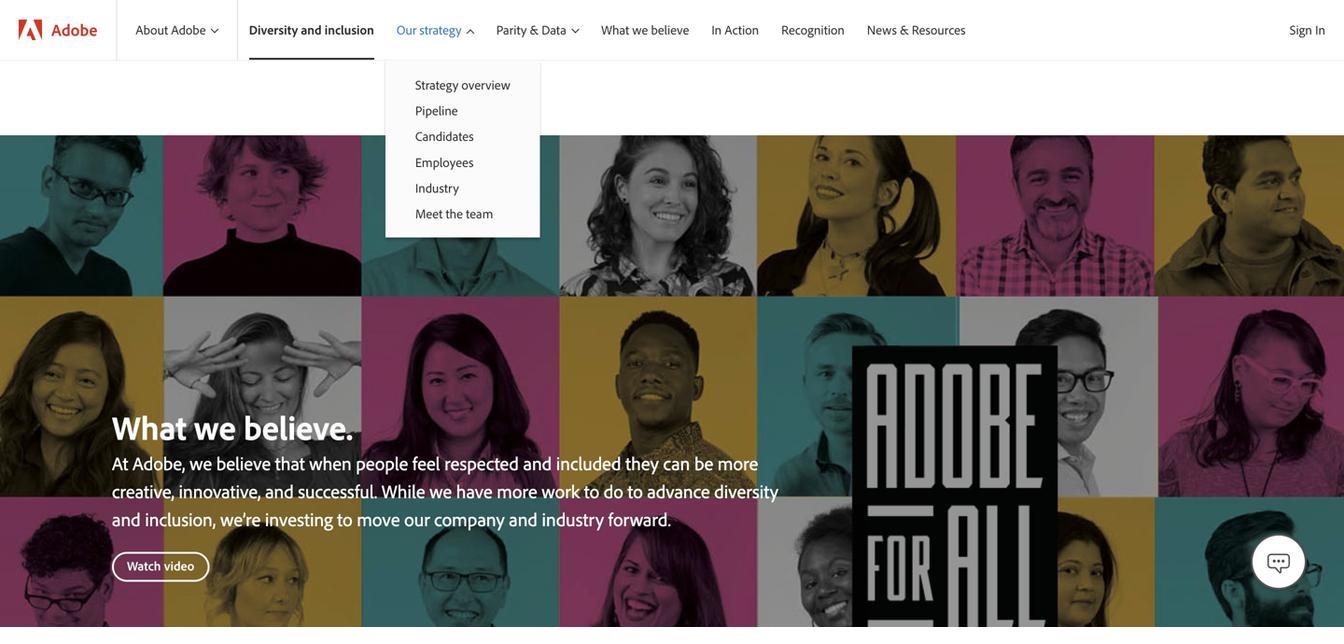 Task type: vqa. For each thing, say whether or not it's contained in the screenshot.
the right 17.
no



Task type: locate. For each thing, give the bounding box(es) containing it.
news & resources
[[867, 22, 966, 38]]

adobe,
[[132, 451, 185, 475]]

what for believe
[[601, 22, 629, 38]]

adobe right about
[[171, 22, 206, 38]]

in right the sign
[[1315, 21, 1325, 38]]

group
[[385, 60, 540, 238]]

1 horizontal spatial &
[[900, 22, 909, 38]]

what inside the what we believe. at adobe, we believe that when people feel respected and included they can be more creative, innovative, and successful. while we have more work to do to advance diversity and inclusion, we're investing to move our company and industry forward.
[[112, 406, 186, 449]]

inclusion,
[[145, 507, 216, 531]]

& right news
[[900, 22, 909, 38]]

1 horizontal spatial in
[[1315, 21, 1325, 38]]

& inside popup button
[[530, 22, 539, 38]]

sign in button
[[1286, 14, 1329, 46]]

investing
[[265, 507, 333, 531]]

industry
[[542, 507, 604, 531]]

diversity and inclusion link
[[238, 0, 385, 60]]

in
[[1315, 21, 1325, 38], [712, 22, 722, 38]]

0 horizontal spatial believe
[[216, 451, 271, 475]]

when
[[309, 451, 352, 475]]

0 horizontal spatial in
[[712, 22, 722, 38]]

&
[[530, 22, 539, 38], [900, 22, 909, 38]]

while
[[382, 479, 425, 503]]

more up diversity
[[718, 451, 758, 475]]

respected
[[444, 451, 519, 475]]

1 in from the left
[[1315, 21, 1325, 38]]

2 & from the left
[[900, 22, 909, 38]]

1 vertical spatial believe
[[216, 451, 271, 475]]

and right the diversity
[[301, 22, 322, 38]]

what for believe.
[[112, 406, 186, 449]]

our strategy button
[[385, 0, 485, 60]]

work
[[542, 479, 580, 503]]

& for news
[[900, 22, 909, 38]]

strategy
[[415, 77, 458, 93]]

meet
[[415, 205, 443, 222]]

more right 'have'
[[497, 479, 537, 503]]

1 vertical spatial more
[[497, 479, 537, 503]]

in left action
[[712, 22, 722, 38]]

1 & from the left
[[530, 22, 539, 38]]

what up "adobe,"
[[112, 406, 186, 449]]

to right do on the bottom of the page
[[628, 479, 643, 503]]

forward.
[[608, 507, 671, 531]]

what
[[601, 22, 629, 38], [112, 406, 186, 449]]

in action
[[712, 22, 759, 38]]

successful.
[[298, 479, 377, 503]]

believe up innovative,
[[216, 451, 271, 475]]

adobe
[[51, 19, 97, 40], [171, 22, 206, 38]]

1 horizontal spatial what
[[601, 22, 629, 38]]

feel
[[412, 451, 440, 475]]

0 vertical spatial what
[[601, 22, 629, 38]]

inclusion
[[325, 22, 374, 38]]

& left data
[[530, 22, 539, 38]]

adobe left about
[[51, 19, 97, 40]]

0 horizontal spatial &
[[530, 22, 539, 38]]

0 horizontal spatial what
[[112, 406, 186, 449]]

sign in
[[1290, 21, 1325, 38]]

and
[[301, 22, 322, 38], [523, 451, 552, 475], [265, 479, 294, 503], [112, 507, 141, 531], [509, 507, 538, 531]]

adobe link
[[0, 0, 116, 60]]

1 vertical spatial what
[[112, 406, 186, 449]]

believe
[[651, 22, 689, 38], [216, 451, 271, 475]]

recognition link
[[770, 0, 856, 60]]

to down successful. on the bottom of page
[[337, 507, 352, 531]]

what right data
[[601, 22, 629, 38]]

0 vertical spatial believe
[[651, 22, 689, 38]]

strategy overview
[[415, 77, 510, 93]]

0 vertical spatial more
[[718, 451, 758, 475]]

to left do on the bottom of the page
[[584, 479, 599, 503]]

included
[[556, 451, 621, 475]]

we
[[632, 22, 648, 38], [194, 406, 236, 449], [190, 451, 212, 475], [429, 479, 452, 503]]

recognition
[[781, 22, 845, 38]]

more
[[718, 451, 758, 475], [497, 479, 537, 503]]

innovative,
[[179, 479, 261, 503]]

1 horizontal spatial believe
[[651, 22, 689, 38]]

adobe inside dropdown button
[[171, 22, 206, 38]]

and inside diversity and inclusion 'link'
[[301, 22, 322, 38]]

diversity
[[249, 22, 298, 38]]

and left industry
[[509, 507, 538, 531]]

candidates link
[[385, 123, 540, 149]]

believe left the in action
[[651, 22, 689, 38]]

1 horizontal spatial adobe
[[171, 22, 206, 38]]

our strategy
[[397, 22, 462, 38]]

team
[[466, 205, 493, 222]]

our
[[397, 22, 417, 38]]

to
[[584, 479, 599, 503], [628, 479, 643, 503], [337, 507, 352, 531]]

watch video link
[[112, 552, 209, 582]]

employees link
[[385, 149, 540, 175]]

be
[[694, 451, 713, 475]]

diversity
[[714, 479, 778, 503]]

watch video
[[127, 557, 194, 574]]

0 horizontal spatial to
[[337, 507, 352, 531]]

employees
[[415, 154, 474, 170]]



Task type: describe. For each thing, give the bounding box(es) containing it.
strategy
[[420, 22, 462, 38]]

group containing strategy overview
[[385, 60, 540, 238]]

2 in from the left
[[712, 22, 722, 38]]

people
[[356, 451, 408, 475]]

what we believe link
[[590, 0, 700, 60]]

meet the team link
[[385, 201, 540, 226]]

sign
[[1290, 21, 1312, 38]]

strategy overview link
[[385, 72, 540, 98]]

1 horizontal spatial to
[[584, 479, 599, 503]]

parity & data
[[496, 22, 566, 38]]

overview
[[461, 77, 510, 93]]

candidates
[[415, 128, 474, 144]]

do
[[604, 479, 623, 503]]

parity
[[496, 22, 527, 38]]

news
[[867, 22, 897, 38]]

can
[[663, 451, 690, 475]]

what we believe
[[601, 22, 689, 38]]

have
[[456, 479, 492, 503]]

0 horizontal spatial more
[[497, 479, 537, 503]]

pipeline link
[[385, 98, 540, 123]]

data
[[542, 22, 566, 38]]

in inside button
[[1315, 21, 1325, 38]]

in action link
[[700, 0, 770, 60]]

and up work
[[523, 451, 552, 475]]

parity & data button
[[485, 0, 590, 60]]

company
[[434, 507, 505, 531]]

pipeline
[[415, 102, 458, 119]]

we're
[[220, 507, 261, 531]]

about
[[136, 22, 168, 38]]

0 horizontal spatial adobe
[[51, 19, 97, 40]]

creative,
[[112, 479, 174, 503]]

at
[[112, 451, 128, 475]]

diversity and inclusion
[[249, 22, 374, 38]]

believe.
[[244, 406, 353, 449]]

believe inside the what we believe. at adobe, we believe that when people feel respected and included they can be more creative, innovative, and successful. while we have more work to do to advance diversity and inclusion, we're investing to move our company and industry forward.
[[216, 451, 271, 475]]

about adobe button
[[117, 0, 237, 60]]

& for parity
[[530, 22, 539, 38]]

industry
[[415, 180, 459, 196]]

watch
[[127, 557, 161, 574]]

move
[[357, 507, 400, 531]]

our
[[404, 507, 430, 531]]

advance
[[647, 479, 710, 503]]

what we believe. at adobe, we believe that when people feel respected and included they can be more creative, innovative, and successful. while we have more work to do to advance diversity and inclusion, we're investing to move our company and industry forward.
[[112, 406, 778, 531]]

2 horizontal spatial to
[[628, 479, 643, 503]]

resources
[[912, 22, 966, 38]]

they
[[625, 451, 659, 475]]

video
[[164, 557, 194, 574]]

news & resources link
[[856, 0, 977, 60]]

1 horizontal spatial more
[[718, 451, 758, 475]]

about adobe
[[136, 22, 206, 38]]

meet the team
[[415, 205, 493, 222]]

and down creative,
[[112, 507, 141, 531]]

the
[[446, 205, 463, 222]]

industry link
[[385, 175, 540, 201]]

we inside what we believe link
[[632, 22, 648, 38]]

that
[[275, 451, 305, 475]]

action
[[725, 22, 759, 38]]

and down that
[[265, 479, 294, 503]]



